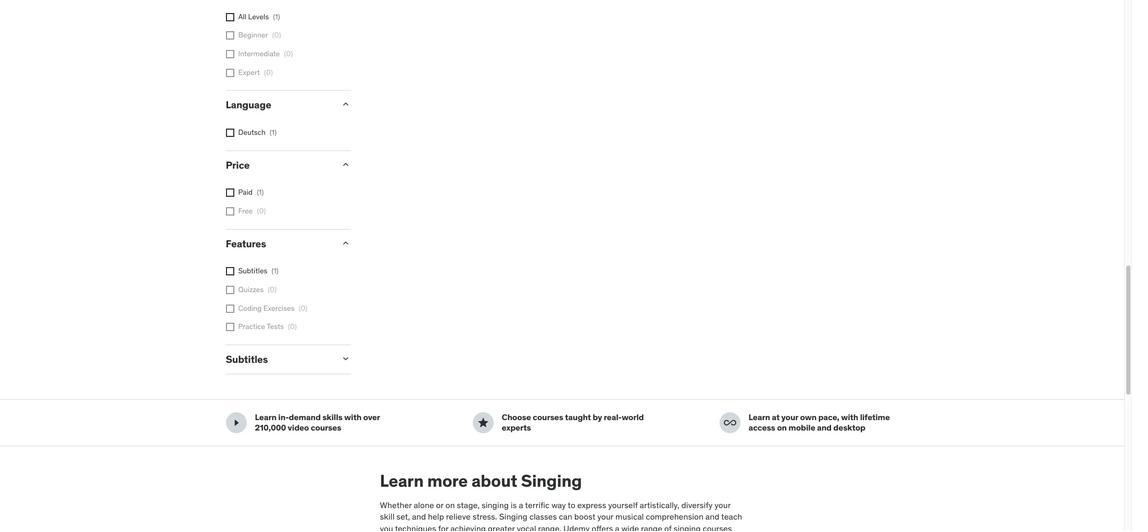 Task type: describe. For each thing, give the bounding box(es) containing it.
your inside the learn at your own pace, with lifetime access on mobile and desktop
[[782, 412, 799, 423]]

about
[[472, 470, 518, 491]]

choose
[[502, 412, 531, 423]]

help
[[428, 512, 444, 522]]

achieving
[[451, 523, 486, 531]]

medium image for learn at your own pace, with lifetime access on mobile and desktop
[[724, 416, 736, 429]]

coding exercises (0)
[[238, 303, 308, 313]]

beginner (0)
[[238, 30, 281, 40]]

with inside the learn at your own pace, with lifetime access on mobile and desktop
[[841, 412, 859, 423]]

1 horizontal spatial a
[[615, 523, 620, 531]]

(1) for subtitles (1)
[[272, 266, 279, 276]]

world
[[622, 412, 644, 423]]

comprehension
[[646, 512, 704, 522]]

udemy
[[564, 523, 590, 531]]

small image for features
[[340, 238, 351, 248]]

on inside the learn at your own pace, with lifetime access on mobile and desktop
[[777, 422, 787, 433]]

demand
[[289, 412, 321, 423]]

(0) for intermediate (0)
[[284, 49, 293, 58]]

range
[[641, 523, 663, 531]]

0 horizontal spatial a
[[519, 500, 523, 510]]

at
[[772, 412, 780, 423]]

skills
[[323, 412, 343, 423]]

all
[[238, 12, 247, 21]]

0 horizontal spatial and
[[412, 512, 426, 522]]

to
[[568, 500, 576, 510]]

features
[[226, 237, 266, 250]]

price button
[[226, 159, 332, 171]]

intermediate
[[238, 49, 280, 58]]

(1) right levels
[[273, 12, 280, 21]]

language
[[226, 99, 271, 111]]

1 vertical spatial your
[[715, 500, 731, 510]]

terrific
[[525, 500, 550, 510]]

medium image
[[477, 416, 489, 429]]

xsmall image for free
[[226, 207, 234, 216]]

stage,
[[457, 500, 480, 510]]

learn for learn more about singing
[[380, 470, 424, 491]]

all levels (1)
[[238, 12, 280, 21]]

greater
[[488, 523, 515, 531]]

practice tests (0)
[[238, 322, 297, 331]]

210,000
[[255, 422, 286, 433]]

by
[[593, 412, 602, 423]]

xsmall image for subtitles
[[226, 267, 234, 276]]

with inside learn in-demand skills with over 210,000 video courses
[[344, 412, 362, 423]]

singing inside whether alone or on stage, singing is a terrific way to express yourself artistically, diversify your skill set, and help relieve stress. singing classes can boost your musical comprehension and teach you techniques for achieving greater vocal range. udemy offers a wide range of singing cours
[[499, 512, 528, 522]]

subtitles (1)
[[238, 266, 279, 276]]

way
[[552, 500, 566, 510]]

free
[[238, 206, 253, 216]]

in-
[[278, 412, 289, 423]]

deutsch (1)
[[238, 128, 277, 137]]

quizzes
[[238, 285, 264, 294]]

xsmall image for practice
[[226, 323, 234, 331]]

1 horizontal spatial singing
[[674, 523, 701, 531]]

beginner
[[238, 30, 268, 40]]

pace,
[[819, 412, 840, 423]]

learn at your own pace, with lifetime access on mobile and desktop
[[749, 412, 890, 433]]

courses inside learn in-demand skills with over 210,000 video courses
[[311, 422, 341, 433]]

for
[[438, 523, 449, 531]]

taught
[[565, 412, 591, 423]]

skill
[[380, 512, 395, 522]]

tests
[[267, 322, 284, 331]]

choose courses taught by real-world experts
[[502, 412, 644, 433]]

techniques
[[395, 523, 436, 531]]

paid
[[238, 188, 253, 197]]

boost
[[574, 512, 596, 522]]

(0) for beginner (0)
[[272, 30, 281, 40]]

subtitles for subtitles (1)
[[238, 266, 267, 276]]

artistically,
[[640, 500, 680, 510]]

xsmall image for expert
[[226, 69, 234, 77]]

range.
[[538, 523, 562, 531]]

xsmall image for quizzes
[[226, 286, 234, 294]]

whether alone or on stage, singing is a terrific way to express yourself artistically, diversify your skill set, and help relieve stress. singing classes can boost your musical comprehension and teach you techniques for achieving greater vocal range. udemy offers a wide range of singing cours
[[380, 500, 742, 531]]

small image
[[340, 354, 351, 364]]

stress.
[[473, 512, 497, 522]]

on inside whether alone or on stage, singing is a terrific way to express yourself artistically, diversify your skill set, and help relieve stress. singing classes can boost your musical comprehension and teach you techniques for achieving greater vocal range. udemy offers a wide range of singing cours
[[446, 500, 455, 510]]

or
[[436, 500, 444, 510]]

expert (0)
[[238, 67, 273, 77]]



Task type: locate. For each thing, give the bounding box(es) containing it.
and
[[817, 422, 832, 433], [412, 512, 426, 522], [706, 512, 720, 522]]

yourself
[[608, 500, 638, 510]]

2 medium image from the left
[[724, 416, 736, 429]]

1 vertical spatial small image
[[340, 159, 351, 170]]

alone
[[414, 500, 434, 510]]

set,
[[397, 512, 410, 522]]

and left teach
[[706, 512, 720, 522]]

real-
[[604, 412, 622, 423]]

intermediate (0)
[[238, 49, 293, 58]]

xsmall image
[[226, 31, 234, 40], [226, 129, 234, 137], [226, 189, 234, 197], [226, 304, 234, 313]]

1 vertical spatial a
[[615, 523, 620, 531]]

xsmall image left quizzes
[[226, 286, 234, 294]]

2 small image from the top
[[340, 159, 351, 170]]

0 horizontal spatial learn
[[255, 412, 277, 423]]

coding
[[238, 303, 262, 313]]

(1) for paid (1)
[[257, 188, 264, 197]]

4 xsmall image from the top
[[226, 304, 234, 313]]

(1) for deutsch (1)
[[270, 128, 277, 137]]

your
[[782, 412, 799, 423], [715, 500, 731, 510], [598, 512, 614, 522]]

quizzes (0)
[[238, 285, 277, 294]]

learn more about singing
[[380, 470, 582, 491]]

3 xsmall image from the top
[[226, 69, 234, 77]]

1 horizontal spatial your
[[715, 500, 731, 510]]

subtitles up quizzes
[[238, 266, 267, 276]]

lifetime
[[860, 412, 890, 423]]

2 xsmall image from the top
[[226, 50, 234, 58]]

and inside the learn at your own pace, with lifetime access on mobile and desktop
[[817, 422, 832, 433]]

0 horizontal spatial your
[[598, 512, 614, 522]]

xsmall image for deutsch
[[226, 129, 234, 137]]

a
[[519, 500, 523, 510], [615, 523, 620, 531]]

xsmall image left free
[[226, 207, 234, 216]]

1 horizontal spatial on
[[777, 422, 787, 433]]

0 horizontal spatial singing
[[482, 500, 509, 510]]

desktop
[[834, 422, 866, 433]]

xsmall image for coding
[[226, 304, 234, 313]]

0 horizontal spatial medium image
[[230, 416, 242, 429]]

learn inside learn in-demand skills with over 210,000 video courses
[[255, 412, 277, 423]]

mobile
[[789, 422, 815, 433]]

deutsch
[[238, 128, 266, 137]]

of
[[665, 523, 672, 531]]

xsmall image left intermediate at the top left of the page
[[226, 50, 234, 58]]

medium image
[[230, 416, 242, 429], [724, 416, 736, 429]]

0 vertical spatial on
[[777, 422, 787, 433]]

0 horizontal spatial courses
[[311, 422, 341, 433]]

more
[[427, 470, 468, 491]]

xsmall image for intermediate
[[226, 50, 234, 58]]

learn
[[255, 412, 277, 423], [749, 412, 770, 423], [380, 470, 424, 491]]

learn for learn in-demand skills with over 210,000 video courses
[[255, 412, 277, 423]]

singing down is
[[499, 512, 528, 522]]

learn left at
[[749, 412, 770, 423]]

1 horizontal spatial learn
[[380, 470, 424, 491]]

medium image left access
[[724, 416, 736, 429]]

1 vertical spatial on
[[446, 500, 455, 510]]

3 small image from the top
[[340, 238, 351, 248]]

(0) right intermediate at the top left of the page
[[284, 49, 293, 58]]

expert
[[238, 67, 260, 77]]

small image for language
[[340, 99, 351, 109]]

5 xsmall image from the top
[[226, 267, 234, 276]]

learn for learn at your own pace, with lifetime access on mobile and desktop
[[749, 412, 770, 423]]

musical
[[616, 512, 644, 522]]

1 with from the left
[[344, 412, 362, 423]]

on
[[777, 422, 787, 433], [446, 500, 455, 510]]

paid (1)
[[238, 188, 264, 197]]

(1) right paid
[[257, 188, 264, 197]]

learn in-demand skills with over 210,000 video courses
[[255, 412, 380, 433]]

0 horizontal spatial on
[[446, 500, 455, 510]]

(0) right the "exercises" at the left bottom
[[299, 303, 308, 313]]

subtitles
[[238, 266, 267, 276], [226, 353, 268, 366]]

3 xsmall image from the top
[[226, 189, 234, 197]]

1 small image from the top
[[340, 99, 351, 109]]

your up teach
[[715, 500, 731, 510]]

learn left in-
[[255, 412, 277, 423]]

diversify
[[682, 500, 713, 510]]

(1) right deutsch
[[270, 128, 277, 137]]

offers
[[592, 523, 613, 531]]

0 vertical spatial subtitles
[[238, 266, 267, 276]]

1 medium image from the left
[[230, 416, 242, 429]]

(0) for quizzes (0)
[[268, 285, 277, 294]]

xsmall image left practice on the left of page
[[226, 323, 234, 331]]

a left "wide" at bottom right
[[615, 523, 620, 531]]

(0) up coding exercises (0)
[[268, 285, 277, 294]]

access
[[749, 422, 776, 433]]

xsmall image for beginner
[[226, 31, 234, 40]]

2 xsmall image from the top
[[226, 129, 234, 137]]

(1) up "quizzes (0)"
[[272, 266, 279, 276]]

0 vertical spatial singing
[[521, 470, 582, 491]]

(0) right tests
[[288, 322, 297, 331]]

xsmall image left subtitles (1)
[[226, 267, 234, 276]]

courses inside "choose courses taught by real-world experts"
[[533, 412, 563, 423]]

relieve
[[446, 512, 471, 522]]

1 vertical spatial singing
[[674, 523, 701, 531]]

1 xsmall image from the top
[[226, 13, 234, 21]]

your right at
[[782, 412, 799, 423]]

a right is
[[519, 500, 523, 510]]

subtitles down practice on the left of page
[[226, 353, 268, 366]]

(0) down intermediate (0)
[[264, 67, 273, 77]]

(0)
[[272, 30, 281, 40], [284, 49, 293, 58], [264, 67, 273, 77], [257, 206, 266, 216], [268, 285, 277, 294], [299, 303, 308, 313], [288, 322, 297, 331]]

classes
[[530, 512, 557, 522]]

features button
[[226, 237, 332, 250]]

small image for price
[[340, 159, 351, 170]]

0 vertical spatial small image
[[340, 99, 351, 109]]

4 xsmall image from the top
[[226, 207, 234, 216]]

can
[[559, 512, 572, 522]]

2 horizontal spatial learn
[[749, 412, 770, 423]]

wide
[[622, 523, 639, 531]]

2 vertical spatial small image
[[340, 238, 351, 248]]

xsmall image left 'beginner'
[[226, 31, 234, 40]]

on right or
[[446, 500, 455, 510]]

7 xsmall image from the top
[[226, 323, 234, 331]]

1 vertical spatial singing
[[499, 512, 528, 522]]

courses left the taught
[[533, 412, 563, 423]]

and right own
[[817, 422, 832, 433]]

singing
[[521, 470, 582, 491], [499, 512, 528, 522]]

singing down the comprehension
[[674, 523, 701, 531]]

medium image left 210,000
[[230, 416, 242, 429]]

exercises
[[263, 303, 295, 313]]

with left over
[[344, 412, 362, 423]]

own
[[800, 412, 817, 423]]

vocal
[[517, 523, 536, 531]]

xsmall image left expert
[[226, 69, 234, 77]]

singing up stress.
[[482, 500, 509, 510]]

price
[[226, 159, 250, 171]]

(0) for expert (0)
[[264, 67, 273, 77]]

learn inside the learn at your own pace, with lifetime access on mobile and desktop
[[749, 412, 770, 423]]

2 horizontal spatial and
[[817, 422, 832, 433]]

subtitles for subtitles
[[226, 353, 268, 366]]

small image
[[340, 99, 351, 109], [340, 159, 351, 170], [340, 238, 351, 248]]

express
[[578, 500, 606, 510]]

practice
[[238, 322, 265, 331]]

0 vertical spatial your
[[782, 412, 799, 423]]

xsmall image for all
[[226, 13, 234, 21]]

on left mobile
[[777, 422, 787, 433]]

xsmall image left coding at the bottom of page
[[226, 304, 234, 313]]

video
[[288, 422, 309, 433]]

(0) right free
[[257, 206, 266, 216]]

singing up way
[[521, 470, 582, 491]]

subtitles button
[[226, 353, 332, 366]]

0 vertical spatial singing
[[482, 500, 509, 510]]

experts
[[502, 422, 531, 433]]

0 horizontal spatial with
[[344, 412, 362, 423]]

0 vertical spatial a
[[519, 500, 523, 510]]

your up offers
[[598, 512, 614, 522]]

xsmall image for paid
[[226, 189, 234, 197]]

teach
[[721, 512, 742, 522]]

1 horizontal spatial courses
[[533, 412, 563, 423]]

free (0)
[[238, 206, 266, 216]]

(0) up intermediate (0)
[[272, 30, 281, 40]]

with
[[344, 412, 362, 423], [841, 412, 859, 423]]

6 xsmall image from the top
[[226, 286, 234, 294]]

(0) for free (0)
[[257, 206, 266, 216]]

learn up "whether" at the left bottom
[[380, 470, 424, 491]]

1 horizontal spatial with
[[841, 412, 859, 423]]

with right pace,
[[841, 412, 859, 423]]

xsmall image left paid
[[226, 189, 234, 197]]

1 vertical spatial subtitles
[[226, 353, 268, 366]]

2 vertical spatial your
[[598, 512, 614, 522]]

medium image for learn in-demand skills with over 210,000 video courses
[[230, 416, 242, 429]]

xsmall image left deutsch
[[226, 129, 234, 137]]

xsmall image
[[226, 13, 234, 21], [226, 50, 234, 58], [226, 69, 234, 77], [226, 207, 234, 216], [226, 267, 234, 276], [226, 286, 234, 294], [226, 323, 234, 331]]

xsmall image left all
[[226, 13, 234, 21]]

you
[[380, 523, 393, 531]]

courses right video
[[311, 422, 341, 433]]

and up techniques
[[412, 512, 426, 522]]

singing
[[482, 500, 509, 510], [674, 523, 701, 531]]

language button
[[226, 99, 332, 111]]

1 horizontal spatial medium image
[[724, 416, 736, 429]]

2 with from the left
[[841, 412, 859, 423]]

1 xsmall image from the top
[[226, 31, 234, 40]]

is
[[511, 500, 517, 510]]

over
[[363, 412, 380, 423]]

whether
[[380, 500, 412, 510]]

courses
[[533, 412, 563, 423], [311, 422, 341, 433]]

levels
[[248, 12, 269, 21]]

1 horizontal spatial and
[[706, 512, 720, 522]]

2 horizontal spatial your
[[782, 412, 799, 423]]



Task type: vqa. For each thing, say whether or not it's contained in the screenshot.
rounded on the left of the page
no



